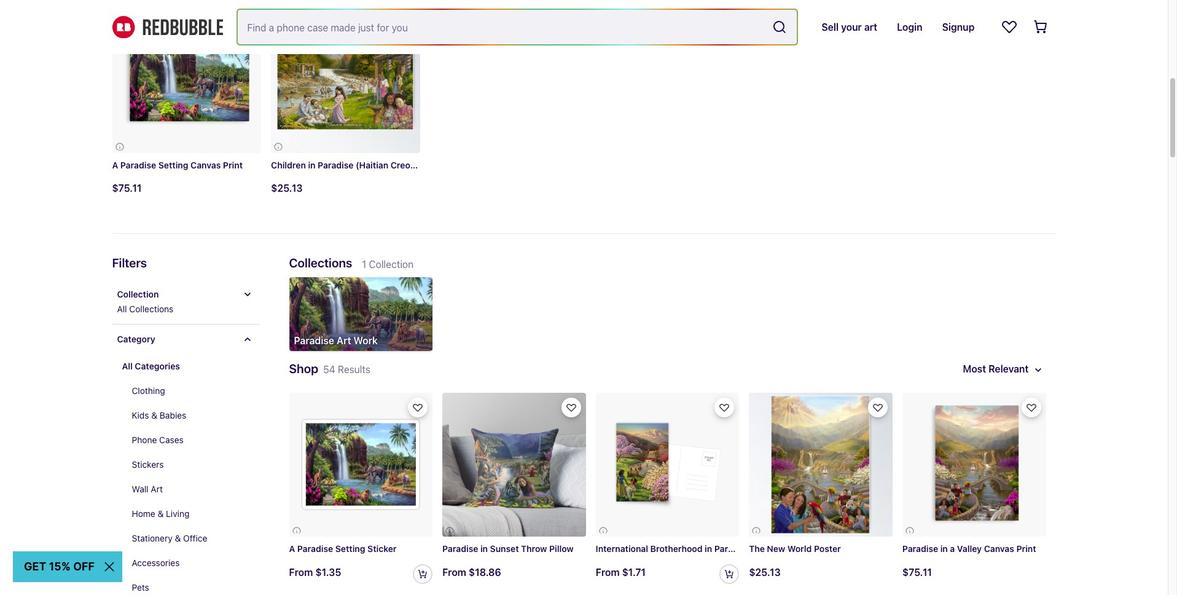 Task type: locate. For each thing, give the bounding box(es) containing it.
collection up all collections
[[117, 289, 159, 300]]

art right wall
[[151, 484, 163, 495]]

clothing button
[[122, 379, 260, 404]]

0 vertical spatial canvas
[[191, 160, 221, 170]]

throw
[[521, 543, 547, 554]]

1 horizontal spatial art
[[337, 335, 351, 346]]

0 vertical spatial print
[[223, 160, 243, 170]]

$75.11 down "paradise in a valley canvas print"
[[903, 567, 933, 578]]

pillow
[[550, 543, 574, 554]]

in for from
[[481, 543, 488, 554]]

0 horizontal spatial $25.13
[[271, 183, 303, 194]]

valley
[[958, 543, 982, 554]]

$25.13
[[271, 183, 303, 194], [750, 567, 781, 578]]

Search term search field
[[238, 10, 768, 44]]

the new world poster
[[750, 543, 841, 554]]

print
[[223, 160, 243, 170], [1017, 543, 1037, 554]]

setting inside 54 results element
[[335, 543, 365, 554]]

canvas
[[191, 160, 221, 170], [985, 543, 1015, 554]]

0 vertical spatial setting
[[158, 160, 188, 170]]

$25.13 down children
[[271, 183, 303, 194]]

home & living button
[[122, 502, 260, 526]]

& right kids
[[151, 410, 157, 421]]

$75.11 down a paradise setting canvas print
[[112, 183, 142, 194]]

pets
[[132, 582, 149, 593]]

1 vertical spatial canvas
[[985, 543, 1015, 554]]

all collections
[[117, 304, 174, 314]]

& for stationery
[[175, 533, 181, 544]]

in right children
[[308, 160, 316, 170]]

1 vertical spatial print
[[1017, 543, 1037, 554]]

$1.35
[[316, 567, 341, 578]]

1 collection
[[362, 259, 414, 270]]

in right brotherhood
[[705, 543, 713, 554]]

all inside button
[[122, 361, 133, 372]]

2 vertical spatial &
[[175, 533, 181, 544]]

poster right creole)
[[423, 160, 450, 170]]

all
[[117, 304, 127, 314], [122, 361, 133, 372]]

1 vertical spatial a
[[289, 543, 295, 554]]

international brotherhood in paradise postcard
[[596, 543, 790, 554]]

all up category
[[117, 304, 127, 314]]

0 vertical spatial all
[[117, 304, 127, 314]]

$18.86
[[469, 567, 501, 578]]

1 from from the left
[[289, 567, 313, 578]]

& for home
[[158, 509, 164, 519]]

1 horizontal spatial setting
[[335, 543, 365, 554]]

0 horizontal spatial setting
[[158, 160, 188, 170]]

categories
[[135, 361, 180, 372]]

0 horizontal spatial print
[[223, 160, 243, 170]]

$75.11
[[112, 183, 142, 194], [903, 567, 933, 578]]

art for paradise
[[337, 335, 351, 346]]

from left $1.35
[[289, 567, 313, 578]]

0 vertical spatial collection
[[369, 259, 414, 270]]

1 horizontal spatial poster
[[815, 543, 841, 554]]

accessories button
[[122, 551, 260, 576]]

collection inside filters 'element'
[[117, 289, 159, 300]]

paradise in a valley canvas print
[[903, 543, 1037, 554]]

cases
[[159, 435, 184, 445]]

category button
[[112, 325, 260, 354]]

$25.13 down the postcard
[[750, 567, 781, 578]]

0 vertical spatial collections
[[289, 256, 352, 270]]

from $1.71
[[596, 567, 646, 578]]

1 horizontal spatial $25.13
[[750, 567, 781, 578]]

phone cases
[[132, 435, 184, 445]]

1 vertical spatial $25.13
[[750, 567, 781, 578]]

paradise in sunset throw pillow
[[443, 543, 574, 554]]

a paradise setting canvas print
[[112, 160, 243, 170]]

clothing
[[132, 386, 165, 396]]

paradise
[[120, 160, 156, 170], [318, 160, 354, 170], [294, 335, 334, 346], [297, 543, 333, 554], [443, 543, 479, 554], [715, 543, 751, 554], [903, 543, 939, 554]]

1 vertical spatial setting
[[335, 543, 365, 554]]

sticker
[[368, 543, 397, 554]]

0 horizontal spatial collection
[[117, 289, 159, 300]]

0 vertical spatial $75.11
[[112, 183, 142, 194]]

1 horizontal spatial a
[[289, 543, 295, 554]]

from left $1.71
[[596, 567, 620, 578]]

paradise in sunset throw pillow image
[[443, 393, 586, 537]]

$25.13 for children
[[271, 183, 303, 194]]

1 vertical spatial poster
[[815, 543, 841, 554]]

setting
[[158, 160, 188, 170], [335, 543, 365, 554]]

1 vertical spatial all
[[122, 361, 133, 372]]

None field
[[238, 10, 798, 44]]

print inside 54 results element
[[1017, 543, 1037, 554]]

a inside 54 results element
[[289, 543, 295, 554]]

0 horizontal spatial art
[[151, 484, 163, 495]]

1 horizontal spatial canvas
[[985, 543, 1015, 554]]

children in paradise (haitian creole) poster image
[[271, 4, 420, 153]]

shop
[[289, 362, 319, 376]]

1 vertical spatial $75.11
[[903, 567, 933, 578]]

& for kids
[[151, 410, 157, 421]]

wall
[[132, 484, 149, 495]]

0 horizontal spatial a
[[112, 160, 118, 170]]

0 horizontal spatial $75.11
[[112, 183, 142, 194]]

poster right world
[[815, 543, 841, 554]]

paradise art work
[[294, 335, 378, 346]]

from
[[289, 567, 313, 578], [443, 567, 467, 578], [596, 567, 620, 578]]

1 horizontal spatial $75.11
[[903, 567, 933, 578]]

1 horizontal spatial from
[[443, 567, 467, 578]]

in for $75.11
[[941, 543, 948, 554]]

international brotherhood in paradise postcard image
[[596, 393, 740, 537]]

stickers
[[132, 459, 164, 470]]

collections up category
[[129, 304, 174, 314]]

$75.11 for paradise
[[903, 567, 933, 578]]

1
[[362, 259, 367, 270]]

wall art
[[132, 484, 163, 495]]

2 from from the left
[[443, 567, 467, 578]]

$25.13 inside 54 results element
[[750, 567, 781, 578]]

1 vertical spatial &
[[158, 509, 164, 519]]

art inside 'button'
[[337, 335, 351, 346]]

collections
[[289, 256, 352, 270], [129, 304, 174, 314]]

0 vertical spatial poster
[[423, 160, 450, 170]]

children
[[271, 160, 306, 170]]

0 vertical spatial &
[[151, 410, 157, 421]]

setting for $25.13
[[158, 160, 188, 170]]

shop 54 results
[[289, 362, 371, 376]]

1 vertical spatial collections
[[129, 304, 174, 314]]

sunset
[[490, 543, 519, 554]]

all categories
[[122, 361, 180, 372]]

results
[[338, 364, 371, 375]]

& left office
[[175, 533, 181, 544]]

1 vertical spatial art
[[151, 484, 163, 495]]

art left work
[[337, 335, 351, 346]]

from left $18.86
[[443, 567, 467, 578]]

0 vertical spatial art
[[337, 335, 351, 346]]

office
[[183, 533, 207, 544]]

filters
[[112, 256, 147, 270]]

living
[[166, 509, 190, 519]]

phone cases button
[[122, 428, 260, 453]]

from for from $1.35
[[289, 567, 313, 578]]

filters element
[[112, 254, 260, 595]]

collection right the '1'
[[369, 259, 414, 270]]

& right home
[[158, 509, 164, 519]]

print right valley
[[1017, 543, 1037, 554]]

the
[[750, 543, 765, 554]]

&
[[151, 410, 157, 421], [158, 509, 164, 519], [175, 533, 181, 544]]

a paradise setting canvas print image
[[112, 4, 261, 153]]

in
[[308, 160, 316, 170], [481, 543, 488, 554], [705, 543, 713, 554], [941, 543, 948, 554]]

art
[[337, 335, 351, 346], [151, 484, 163, 495]]

a
[[112, 160, 118, 170], [289, 543, 295, 554]]

poster inside 54 results element
[[815, 543, 841, 554]]

0 vertical spatial a
[[112, 160, 118, 170]]

collection
[[369, 259, 414, 270], [117, 289, 159, 300]]

& inside 'button'
[[158, 509, 164, 519]]

in left the sunset
[[481, 543, 488, 554]]

$75.11 inside 54 results element
[[903, 567, 933, 578]]

poster
[[423, 160, 450, 170], [815, 543, 841, 554]]

0 horizontal spatial from
[[289, 567, 313, 578]]

pets button
[[122, 576, 260, 595]]

$75.11 for a
[[112, 183, 142, 194]]

0 horizontal spatial collections
[[129, 304, 174, 314]]

1 vertical spatial collection
[[117, 289, 159, 300]]

print left children
[[223, 160, 243, 170]]

3 from from the left
[[596, 567, 620, 578]]

0 vertical spatial $25.13
[[271, 183, 303, 194]]

collections left the '1'
[[289, 256, 352, 270]]

1 horizontal spatial print
[[1017, 543, 1037, 554]]

2 horizontal spatial from
[[596, 567, 620, 578]]

home
[[132, 509, 155, 519]]

all down category
[[122, 361, 133, 372]]

art inside button
[[151, 484, 163, 495]]

in left a
[[941, 543, 948, 554]]

accessories
[[132, 558, 180, 568]]



Task type: vqa. For each thing, say whether or not it's contained in the screenshot.
top &
yes



Task type: describe. For each thing, give the bounding box(es) containing it.
stationery & office
[[132, 533, 207, 544]]

from $18.86
[[443, 567, 501, 578]]

paradise art work button
[[289, 278, 433, 351]]

a paradise setting sticker
[[289, 543, 397, 554]]

category
[[117, 334, 155, 345]]

0 horizontal spatial poster
[[423, 160, 450, 170]]

art for wall
[[151, 484, 163, 495]]

54 results element
[[93, 254, 1076, 595]]

collections inside filters 'element'
[[129, 304, 174, 314]]

stickers button
[[122, 453, 260, 477]]

stationery & office button
[[122, 526, 260, 551]]

all for all categories
[[122, 361, 133, 372]]

canvas inside 54 results element
[[985, 543, 1015, 554]]

children in paradise (haitian creole) poster
[[271, 160, 450, 170]]

phone
[[132, 435, 157, 445]]

work
[[354, 335, 378, 346]]

0 horizontal spatial canvas
[[191, 160, 221, 170]]

from for from $1.71
[[596, 567, 620, 578]]

babies
[[160, 410, 186, 421]]

1 horizontal spatial collection
[[369, 259, 414, 270]]

paradise in a valley canvas print image
[[903, 393, 1047, 537]]

new
[[767, 543, 786, 554]]

from for from $18.86
[[443, 567, 467, 578]]

kids & babies
[[132, 410, 186, 421]]

54
[[323, 364, 335, 375]]

(haitian
[[356, 160, 389, 170]]

1 horizontal spatial collections
[[289, 256, 352, 270]]

brotherhood
[[651, 543, 703, 554]]

kids
[[132, 410, 149, 421]]

paradise inside 'button'
[[294, 335, 334, 346]]

creole)
[[391, 160, 421, 170]]

a paradise setting sticker image
[[289, 393, 433, 537]]

in for $25.13
[[308, 160, 316, 170]]

wall art button
[[122, 477, 260, 502]]

postcard
[[753, 543, 790, 554]]

a for $25.13
[[112, 160, 118, 170]]

all for all collections
[[117, 304, 127, 314]]

home & living
[[132, 509, 190, 519]]

the new world poster image
[[750, 393, 893, 537]]

$1.71
[[622, 567, 646, 578]]

a
[[951, 543, 956, 554]]

kids & babies button
[[122, 404, 260, 428]]

setting for from
[[335, 543, 365, 554]]

all categories button
[[112, 354, 260, 379]]

redbubble logo image
[[112, 16, 223, 38]]

from $1.35
[[289, 567, 341, 578]]

$25.13 for the
[[750, 567, 781, 578]]

world
[[788, 543, 812, 554]]

international
[[596, 543, 649, 554]]

stationery
[[132, 533, 173, 544]]

a for from
[[289, 543, 295, 554]]



